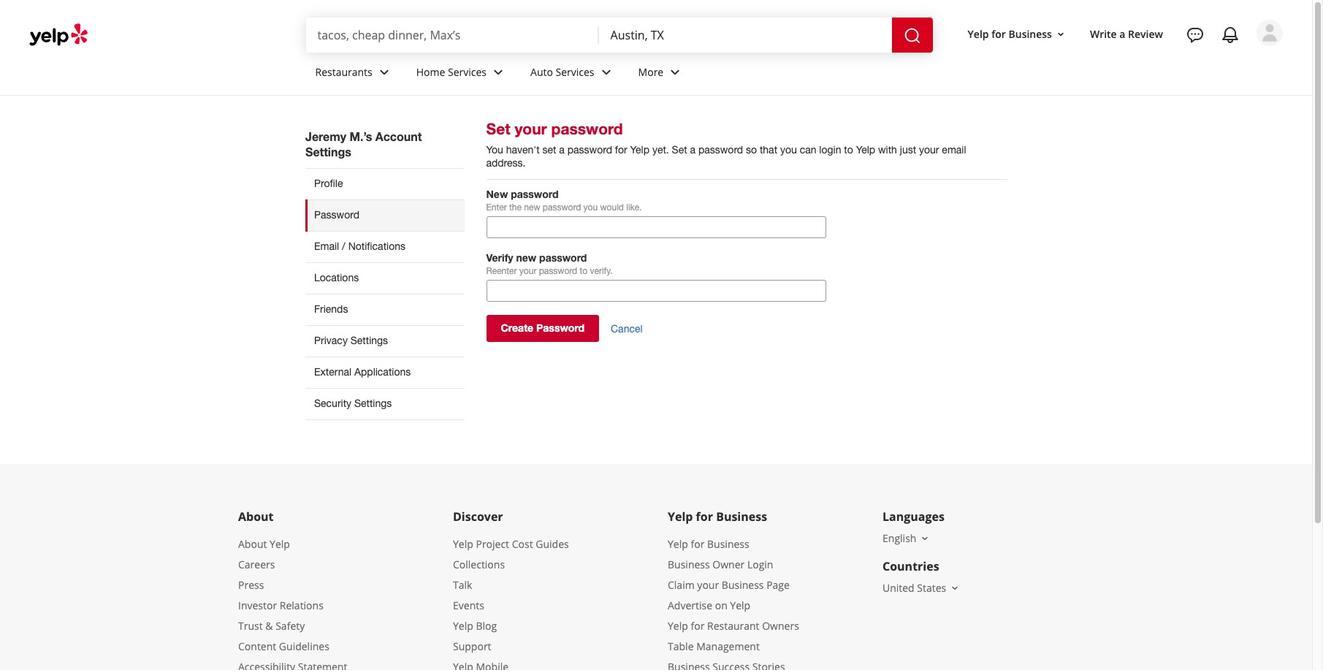 Task type: vqa. For each thing, say whether or not it's contained in the screenshot.
Services
yes



Task type: describe. For each thing, give the bounding box(es) containing it.
settings inside jeremy m.'s account settings
[[305, 145, 351, 159]]

project
[[476, 537, 509, 551]]

write
[[1090, 27, 1117, 41]]

your up haven't
[[515, 120, 547, 138]]

account
[[375, 129, 422, 143]]

set
[[543, 144, 557, 156]]

content guidelines link
[[238, 639, 329, 653]]

more
[[638, 65, 664, 79]]

friends link
[[305, 294, 464, 325]]

locations
[[314, 272, 359, 284]]

support link
[[453, 639, 492, 653]]

Verify new password password field
[[486, 280, 826, 302]]

owners
[[762, 619, 799, 633]]

table
[[668, 639, 694, 653]]

1 horizontal spatial a
[[690, 144, 696, 156]]

privacy settings
[[314, 335, 388, 346]]

claim
[[668, 578, 695, 592]]

would
[[600, 202, 624, 213]]

settings for security
[[354, 398, 392, 409]]

&
[[266, 619, 273, 633]]

yelp down events
[[453, 619, 473, 633]]

yelp for business button
[[962, 21, 1073, 47]]

create password
[[501, 322, 585, 334]]

email / notifications link
[[305, 231, 464, 262]]

home
[[416, 65, 445, 79]]

safety
[[276, 619, 305, 633]]

content
[[238, 639, 276, 653]]

about for about yelp careers press investor relations trust & safety content guidelines
[[238, 537, 267, 551]]

press
[[238, 578, 264, 592]]

cost
[[512, 537, 533, 551]]

password left verify.
[[539, 266, 577, 276]]

claim your business page link
[[668, 578, 790, 592]]

email
[[942, 144, 967, 156]]

talk link
[[453, 578, 472, 592]]

guides
[[536, 537, 569, 551]]

yelp up table
[[668, 619, 688, 633]]

for inside set your password you haven't set a password for yelp yet. set a password so that you can login to yelp with just your email address.
[[615, 144, 628, 156]]

verify new password reenter your password to verify.
[[486, 251, 613, 276]]

privacy
[[314, 335, 348, 346]]

that
[[760, 144, 778, 156]]

just
[[900, 144, 917, 156]]

more link
[[627, 53, 696, 95]]

locations link
[[305, 262, 464, 294]]

review
[[1128, 27, 1164, 41]]

24 chevron down v2 image for more
[[667, 63, 684, 81]]

new password enter the new password you would like.
[[486, 188, 642, 213]]

auto
[[531, 65, 553, 79]]

jeremy
[[305, 129, 346, 143]]

reenter
[[486, 266, 517, 276]]

create
[[501, 322, 534, 334]]

search image
[[904, 27, 921, 44]]

services for auto services
[[556, 65, 595, 79]]

yelp for business inside "button"
[[968, 27, 1052, 41]]

verify
[[486, 251, 513, 264]]

yelp blog link
[[453, 619, 497, 633]]

collections
[[453, 558, 505, 571]]

jeremy m.'s account settings
[[305, 129, 422, 159]]

settings for privacy
[[351, 335, 388, 346]]

security
[[314, 398, 352, 409]]

24 chevron down v2 image
[[375, 63, 393, 81]]

careers
[[238, 558, 275, 571]]

verify.
[[590, 266, 613, 276]]

like.
[[627, 202, 642, 213]]

yelp project cost guides collections talk events yelp blog support
[[453, 537, 569, 653]]

home services link
[[405, 53, 519, 95]]

table management link
[[668, 639, 760, 653]]

relations
[[280, 598, 324, 612]]

profile link
[[305, 168, 464, 200]]

security settings link
[[305, 388, 464, 420]]

email / notifications
[[314, 240, 406, 252]]

yelp inside "button"
[[968, 27, 989, 41]]

united states button
[[883, 581, 961, 595]]

privacy settings link
[[305, 325, 464, 357]]

home services
[[416, 65, 487, 79]]

1 vertical spatial yelp for business
[[668, 509, 767, 525]]

yelp project cost guides link
[[453, 537, 569, 551]]

m.'s
[[350, 129, 372, 143]]

services for home services
[[448, 65, 487, 79]]

trust & safety link
[[238, 619, 305, 633]]

24 chevron down v2 image for home services
[[490, 63, 507, 81]]

on
[[715, 598, 728, 612]]

password up the
[[511, 188, 559, 200]]

events link
[[453, 598, 484, 612]]

1 vertical spatial set
[[672, 144, 687, 156]]

password left so
[[699, 144, 743, 156]]

your right the just
[[919, 144, 939, 156]]

your inside the yelp for business business owner login claim your business page advertise on yelp yelp for restaurant owners table management
[[697, 578, 719, 592]]

united states
[[883, 581, 947, 595]]

business owner login link
[[668, 558, 774, 571]]

login
[[748, 558, 774, 571]]

yelp left with
[[856, 144, 876, 156]]

jeremy m. image
[[1257, 20, 1283, 46]]

0 horizontal spatial a
[[559, 144, 565, 156]]



Task type: locate. For each thing, give the bounding box(es) containing it.
16 chevron down v2 image left the write
[[1055, 28, 1067, 40]]

0 horizontal spatial password
[[314, 209, 360, 221]]

1 vertical spatial you
[[584, 202, 598, 213]]

profile
[[314, 178, 343, 189]]

auto services
[[531, 65, 595, 79]]

management
[[697, 639, 760, 653]]

united
[[883, 581, 915, 595]]

none field the find
[[318, 27, 587, 43]]

2 horizontal spatial 16 chevron down v2 image
[[1055, 28, 1067, 40]]

messages image
[[1187, 26, 1204, 44]]

0 vertical spatial settings
[[305, 145, 351, 159]]

0 horizontal spatial 24 chevron down v2 image
[[490, 63, 507, 81]]

restaurant
[[707, 619, 760, 633]]

1 horizontal spatial services
[[556, 65, 595, 79]]

your
[[515, 120, 547, 138], [919, 144, 939, 156], [520, 266, 537, 276], [697, 578, 719, 592]]

yelp for business business owner login claim your business page advertise on yelp yelp for restaurant owners table management
[[668, 537, 799, 653]]

your up advertise on yelp link
[[697, 578, 719, 592]]

set up you
[[486, 120, 511, 138]]

1 vertical spatial password
[[536, 322, 585, 334]]

none field "near"
[[611, 27, 880, 43]]

yelp left yet.
[[630, 144, 650, 156]]

about inside about yelp careers press investor relations trust & safety content guidelines
[[238, 537, 267, 551]]

24 chevron down v2 image right "more"
[[667, 63, 684, 81]]

1 vertical spatial to
[[580, 266, 588, 276]]

your right reenter
[[520, 266, 537, 276]]

owner
[[713, 558, 745, 571]]

enter
[[486, 202, 507, 213]]

restaurants link
[[304, 53, 405, 95]]

new
[[486, 188, 508, 200]]

support
[[453, 639, 492, 653]]

1 horizontal spatial yelp for business
[[968, 27, 1052, 41]]

0 horizontal spatial 16 chevron down v2 image
[[920, 533, 931, 544]]

3 24 chevron down v2 image from the left
[[667, 63, 684, 81]]

about yelp careers press investor relations trust & safety content guidelines
[[238, 537, 329, 653]]

notifications image
[[1222, 26, 1240, 44]]

0 vertical spatial 16 chevron down v2 image
[[1055, 28, 1067, 40]]

16 chevron down v2 image
[[1055, 28, 1067, 40], [920, 533, 931, 544], [950, 582, 961, 594]]

0 vertical spatial yelp for business
[[968, 27, 1052, 41]]

create password button
[[486, 315, 599, 342]]

settings down the jeremy
[[305, 145, 351, 159]]

about yelp link
[[238, 537, 290, 551]]

1 none field from the left
[[318, 27, 587, 43]]

you inside set your password you haven't set a password for yelp yet. set a password so that you can login to yelp with just your email address.
[[780, 144, 797, 156]]

settings
[[305, 145, 351, 159], [351, 335, 388, 346], [354, 398, 392, 409]]

2 none field from the left
[[611, 27, 880, 43]]

friends
[[314, 303, 348, 315]]

your inside verify new password reenter your password to verify.
[[520, 266, 537, 276]]

New password password field
[[486, 216, 826, 238]]

1 vertical spatial about
[[238, 537, 267, 551]]

to right login
[[844, 144, 853, 156]]

password right create
[[536, 322, 585, 334]]

new right the
[[524, 202, 540, 213]]

blog
[[476, 619, 497, 633]]

cancel
[[611, 323, 643, 334]]

2 horizontal spatial 24 chevron down v2 image
[[667, 63, 684, 81]]

1 horizontal spatial password
[[536, 322, 585, 334]]

user actions element
[[956, 18, 1304, 108]]

new right verify
[[516, 251, 537, 264]]

1 vertical spatial new
[[516, 251, 537, 264]]

english button
[[883, 531, 931, 545]]

security settings
[[314, 398, 392, 409]]

investor relations link
[[238, 598, 324, 612]]

24 chevron down v2 image inside auto services link
[[598, 63, 615, 81]]

english
[[883, 531, 917, 545]]

2 services from the left
[[556, 65, 595, 79]]

24 chevron down v2 image inside home services "link"
[[490, 63, 507, 81]]

yelp right search image
[[968, 27, 989, 41]]

0 vertical spatial new
[[524, 202, 540, 213]]

0 horizontal spatial yelp for business
[[668, 509, 767, 525]]

16 chevron down v2 image for languages
[[920, 533, 931, 544]]

2 24 chevron down v2 image from the left
[[598, 63, 615, 81]]

write a review link
[[1085, 21, 1169, 47]]

auto services link
[[519, 53, 627, 95]]

24 chevron down v2 image right auto services
[[598, 63, 615, 81]]

0 vertical spatial password
[[314, 209, 360, 221]]

events
[[453, 598, 484, 612]]

external applications link
[[305, 357, 464, 388]]

password right set
[[568, 144, 612, 156]]

address.
[[486, 157, 526, 169]]

2 vertical spatial settings
[[354, 398, 392, 409]]

yelp up collections link
[[453, 537, 473, 551]]

yelp right on
[[730, 598, 751, 612]]

2 about from the top
[[238, 537, 267, 551]]

cancel link
[[611, 323, 643, 336]]

0 horizontal spatial set
[[486, 120, 511, 138]]

a right the write
[[1120, 27, 1126, 41]]

careers link
[[238, 558, 275, 571]]

so
[[746, 144, 757, 156]]

0 vertical spatial you
[[780, 144, 797, 156]]

password up /
[[314, 209, 360, 221]]

to left verify.
[[580, 266, 588, 276]]

password up set
[[551, 120, 623, 138]]

states
[[917, 581, 947, 595]]

1 horizontal spatial 24 chevron down v2 image
[[598, 63, 615, 81]]

services right auto
[[556, 65, 595, 79]]

16 chevron down v2 image for countries
[[950, 582, 961, 594]]

1 horizontal spatial set
[[672, 144, 687, 156]]

new
[[524, 202, 540, 213], [516, 251, 537, 264]]

services right home at the left top of the page
[[448, 65, 487, 79]]

for inside "button"
[[992, 27, 1006, 41]]

16 chevron down v2 image inside united states popup button
[[950, 582, 961, 594]]

about for about
[[238, 509, 274, 525]]

1 vertical spatial settings
[[351, 335, 388, 346]]

yelp for business link
[[668, 537, 750, 551]]

business inside "button"
[[1009, 27, 1052, 41]]

1 about from the top
[[238, 509, 274, 525]]

about up about yelp link
[[238, 509, 274, 525]]

services inside "link"
[[448, 65, 487, 79]]

you left the would
[[584, 202, 598, 213]]

email
[[314, 240, 339, 252]]

/
[[342, 240, 346, 252]]

Find text field
[[318, 27, 587, 43]]

trust
[[238, 619, 263, 633]]

you
[[486, 144, 503, 156]]

login
[[820, 144, 842, 156]]

1 horizontal spatial you
[[780, 144, 797, 156]]

1 services from the left
[[448, 65, 487, 79]]

about up the careers link
[[238, 537, 267, 551]]

new inside verify new password reenter your password to verify.
[[516, 251, 537, 264]]

settings down the applications
[[354, 398, 392, 409]]

yelp up yelp for business link at the right bottom of page
[[668, 509, 693, 525]]

yelp up the careers link
[[270, 537, 290, 551]]

1 horizontal spatial to
[[844, 144, 853, 156]]

password down the new password enter the new password you would like.
[[539, 251, 587, 264]]

set right yet.
[[672, 144, 687, 156]]

24 chevron down v2 image left auto
[[490, 63, 507, 81]]

yelp for business
[[968, 27, 1052, 41], [668, 509, 767, 525]]

2 horizontal spatial a
[[1120, 27, 1126, 41]]

16 chevron down v2 image inside yelp for business "button"
[[1055, 28, 1067, 40]]

0 horizontal spatial you
[[584, 202, 598, 213]]

16 chevron down v2 image inside english dropdown button
[[920, 533, 931, 544]]

a right yet.
[[690, 144, 696, 156]]

to inside set your password you haven't set a password for yelp yet. set a password so that you can login to yelp with just your email address.
[[844, 144, 853, 156]]

notifications
[[348, 240, 406, 252]]

1 horizontal spatial 16 chevron down v2 image
[[950, 582, 961, 594]]

write a review
[[1090, 27, 1164, 41]]

1 horizontal spatial none field
[[611, 27, 880, 43]]

you
[[780, 144, 797, 156], [584, 202, 598, 213]]

investor
[[238, 598, 277, 612]]

1 24 chevron down v2 image from the left
[[490, 63, 507, 81]]

languages
[[883, 509, 945, 525]]

Near text field
[[611, 27, 880, 43]]

set
[[486, 120, 511, 138], [672, 144, 687, 156]]

a
[[1120, 27, 1126, 41], [559, 144, 565, 156], [690, 144, 696, 156]]

24 chevron down v2 image
[[490, 63, 507, 81], [598, 63, 615, 81], [667, 63, 684, 81]]

none field up business categories element
[[611, 27, 880, 43]]

about
[[238, 509, 274, 525], [238, 537, 267, 551]]

talk
[[453, 578, 472, 592]]

24 chevron down v2 image for auto services
[[598, 63, 615, 81]]

yet.
[[653, 144, 669, 156]]

None search field
[[306, 18, 936, 53]]

yelp
[[968, 27, 989, 41], [630, 144, 650, 156], [856, 144, 876, 156], [668, 509, 693, 525], [270, 537, 290, 551], [453, 537, 473, 551], [668, 537, 688, 551], [730, 598, 751, 612], [453, 619, 473, 633], [668, 619, 688, 633]]

countries
[[883, 558, 940, 574]]

the
[[509, 202, 522, 213]]

for
[[992, 27, 1006, 41], [615, 144, 628, 156], [696, 509, 713, 525], [691, 537, 705, 551], [691, 619, 705, 633]]

you inside the new password enter the new password you would like.
[[584, 202, 598, 213]]

with
[[878, 144, 897, 156]]

press link
[[238, 578, 264, 592]]

yelp up claim
[[668, 537, 688, 551]]

a right set
[[559, 144, 565, 156]]

none field up the home services
[[318, 27, 587, 43]]

1 vertical spatial 16 chevron down v2 image
[[920, 533, 931, 544]]

settings up external applications
[[351, 335, 388, 346]]

password
[[551, 120, 623, 138], [568, 144, 612, 156], [699, 144, 743, 156], [511, 188, 559, 200], [543, 202, 581, 213], [539, 251, 587, 264], [539, 266, 577, 276]]

guidelines
[[279, 639, 329, 653]]

to inside verify new password reenter your password to verify.
[[580, 266, 588, 276]]

2 vertical spatial 16 chevron down v2 image
[[950, 582, 961, 594]]

new inside the new password enter the new password you would like.
[[524, 202, 540, 213]]

0 horizontal spatial services
[[448, 65, 487, 79]]

0 vertical spatial to
[[844, 144, 853, 156]]

16 chevron down v2 image down languages
[[920, 533, 931, 544]]

password right the
[[543, 202, 581, 213]]

24 chevron down v2 image inside the 'more' "link"
[[667, 63, 684, 81]]

external applications
[[314, 366, 411, 378]]

0 horizontal spatial none field
[[318, 27, 587, 43]]

yelp inside about yelp careers press investor relations trust & safety content guidelines
[[270, 537, 290, 551]]

external
[[314, 366, 352, 378]]

set your password you haven't set a password for yelp yet. set a password so that you can login to yelp with just your email address.
[[486, 120, 967, 169]]

0 horizontal spatial to
[[580, 266, 588, 276]]

you left "can"
[[780, 144, 797, 156]]

applications
[[354, 366, 411, 378]]

advertise on yelp link
[[668, 598, 751, 612]]

0 vertical spatial set
[[486, 120, 511, 138]]

business categories element
[[304, 53, 1283, 95]]

16 chevron down v2 image right states
[[950, 582, 961, 594]]

0 vertical spatial about
[[238, 509, 274, 525]]

None field
[[318, 27, 587, 43], [611, 27, 880, 43]]

password inside button
[[536, 322, 585, 334]]

can
[[800, 144, 817, 156]]



